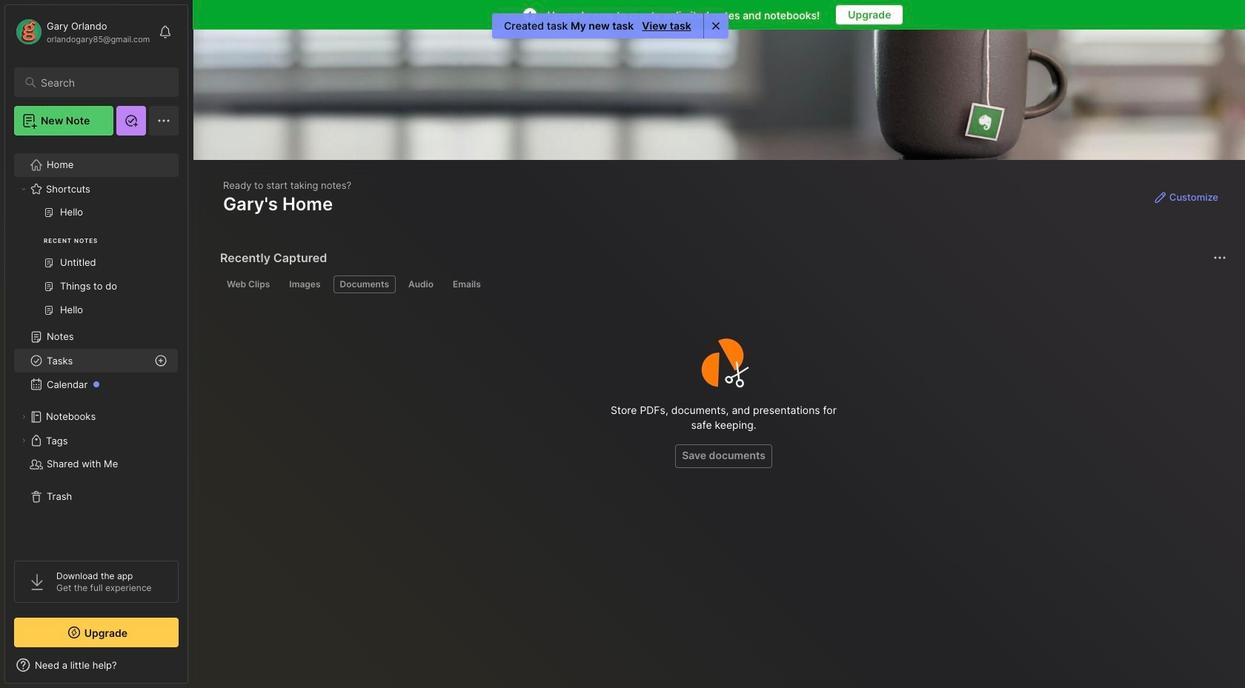 Task type: describe. For each thing, give the bounding box(es) containing it.
click to collapse image
[[187, 661, 198, 679]]

Search text field
[[41, 76, 165, 90]]

1 tab from the left
[[220, 276, 277, 294]]

More actions field
[[1210, 248, 1231, 268]]

Account field
[[14, 17, 150, 47]]

5 tab from the left
[[446, 276, 488, 294]]

more actions image
[[1212, 249, 1229, 267]]

expand notebooks image
[[19, 413, 28, 422]]

4 tab from the left
[[402, 276, 440, 294]]



Task type: locate. For each thing, give the bounding box(es) containing it.
none search field inside main element
[[41, 73, 165, 91]]

WHAT'S NEW field
[[5, 654, 188, 678]]

None search field
[[41, 73, 165, 91]]

tab list
[[220, 276, 1225, 294]]

expand tags image
[[19, 437, 28, 446]]

tree inside main element
[[5, 145, 188, 548]]

main element
[[0, 0, 193, 689]]

group
[[14, 201, 178, 331]]

2 tab from the left
[[283, 276, 327, 294]]

tab
[[220, 276, 277, 294], [283, 276, 327, 294], [333, 276, 396, 294], [402, 276, 440, 294], [446, 276, 488, 294]]

tree
[[5, 145, 188, 548]]

group inside main element
[[14, 201, 178, 331]]

alert
[[492, 13, 729, 39]]

3 tab from the left
[[333, 276, 396, 294]]



Task type: vqa. For each thing, say whether or not it's contained in the screenshot.
Upgrade IMAGE
no



